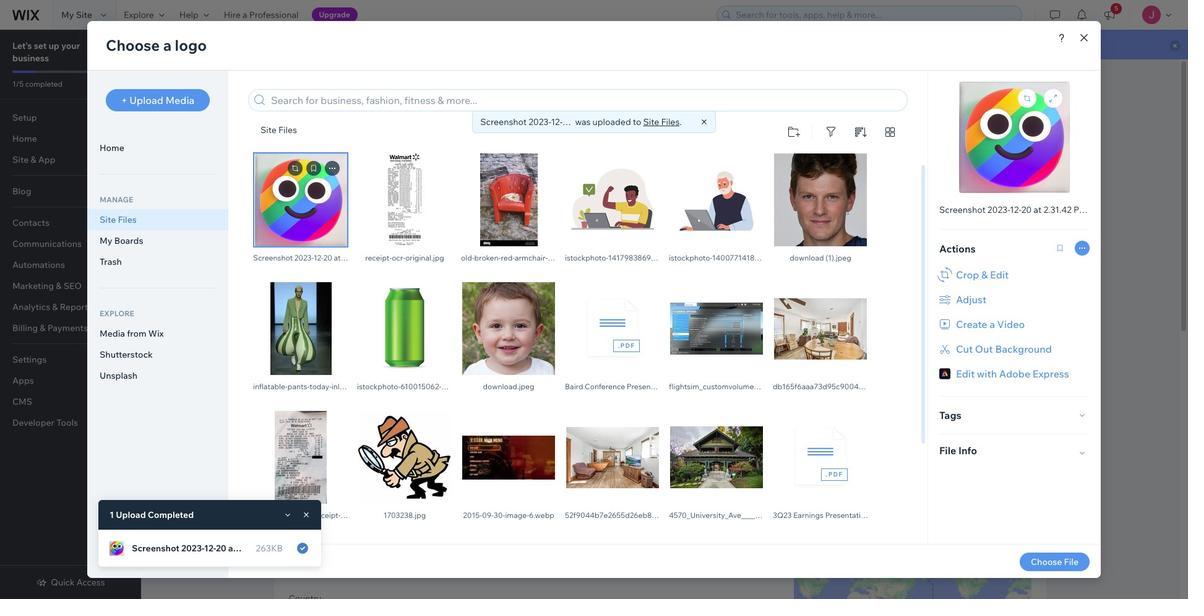 Task type: locate. For each thing, give the bounding box(es) containing it.
create
[[427, 372, 458, 385]]

0 horizontal spatial results,
[[462, 297, 491, 308]]

short
[[668, 263, 694, 276]]

business
[[334, 78, 370, 89], [296, 97, 370, 118]]

1 horizontal spatial a
[[509, 297, 514, 308]]

is inside the location let customers know where your business is based, you can add one or multiple locations.
[[456, 515, 463, 526]]

location
[[274, 420, 328, 436], [289, 502, 327, 513]]

which category best matches your business?
[[668, 202, 876, 215]]

upload image
[[442, 331, 507, 344]]

1 vertical spatial best
[[442, 297, 460, 308]]

1 vertical spatial location
[[289, 502, 327, 513]]

best left matches
[[743, 202, 763, 215]]

info inside button
[[372, 78, 388, 89]]

what
[[353, 161, 376, 173]]

best right for
[[442, 297, 460, 308]]

address
[[289, 541, 322, 552]]

your right register
[[325, 247, 343, 258]]

explore
[[124, 9, 154, 20]]

0 vertical spatial and
[[595, 161, 613, 173]]

business info
[[334, 78, 388, 89], [296, 97, 407, 118]]

a right hire
[[243, 9, 247, 20]]

0 vertical spatial is
[[344, 161, 351, 173]]

0 horizontal spatial a
[[243, 9, 247, 20]]

business inside let's set up your business
[[12, 53, 49, 64]]

location inside the location let customers know where your business is based, you can add one or multiple locations.
[[289, 502, 327, 513]]

help
[[179, 9, 199, 20]]

0 horizontal spatial logo
[[289, 278, 312, 290]]

profile your profile is what people will see on search results, invoices, chat and more.
[[289, 145, 641, 173]]

business left the as
[[345, 247, 380, 258]]

description
[[696, 263, 748, 276]]

1 vertical spatial business info
[[296, 97, 407, 118]]

logo down register
[[289, 278, 312, 290]]

1 vertical spatial business
[[296, 97, 370, 118]]

multiple
[[572, 515, 605, 526]]

0 vertical spatial business
[[334, 78, 370, 89]]

location up let
[[289, 502, 327, 513]]

1 horizontal spatial and
[[595, 161, 613, 173]]

know
[[348, 515, 370, 526]]

0 horizontal spatial 100
[[447, 308, 462, 319]]

is left based,
[[456, 515, 463, 526]]

image
[[610, 297, 635, 308]]

llc
[[405, 247, 421, 258]]

1 horizontal spatial best
[[743, 202, 763, 215]]

and left contact
[[331, 420, 355, 436]]

1 horizontal spatial 100
[[470, 308, 485, 319]]

100 right x
[[470, 308, 485, 319]]

default info
[[289, 473, 342, 485]]

1 horizontal spatial settings
[[274, 78, 308, 89]]

best
[[743, 202, 763, 215], [442, 297, 460, 308]]

your right the where
[[399, 515, 417, 526]]

map region
[[794, 556, 1032, 599]]

home
[[12, 133, 37, 144]]

and right chat
[[595, 161, 613, 173]]

0 vertical spatial settings
[[274, 78, 308, 89]]

business down image
[[491, 357, 531, 370]]

1 100 from the left
[[447, 308, 462, 319]]

setup
[[12, 112, 37, 123]]

location for let
[[289, 502, 327, 513]]

will
[[413, 161, 428, 173]]

1 vertical spatial logo
[[460, 372, 484, 385]]

settings
[[274, 78, 308, 89], [12, 354, 47, 365]]

your right up
[[61, 40, 80, 51]]

and inside "profile your profile is what people will see on search results, invoices, chat and more."
[[595, 161, 613, 173]]

logo.
[[533, 357, 556, 370]]

settings inside button
[[274, 78, 308, 89]]

business inside button
[[334, 78, 370, 89]]

1 vertical spatial results,
[[462, 297, 491, 308]]

business down business info button
[[296, 97, 370, 118]]

business right settings button
[[334, 78, 370, 89]]

hire a professional link
[[217, 0, 306, 30]]

1 vertical spatial is
[[456, 515, 463, 526]]

location and contact info
[[274, 420, 432, 436]]

(150
[[750, 263, 770, 276]]

locations.
[[607, 515, 646, 526]]

2 100 from the left
[[470, 308, 485, 319]]

a right use
[[509, 297, 514, 308]]

use
[[493, 297, 507, 308]]

your right matches
[[807, 202, 828, 215]]

logo down own at the left bottom of the page
[[460, 372, 484, 385]]

your inside get your own business logo. create logo
[[446, 357, 467, 370]]

logo
[[289, 278, 312, 290], [460, 372, 484, 385]]

profile
[[312, 161, 342, 173]]

results, inside the for best results, use a high resolution, square image (1:1), 100 x 100 px min.
[[462, 297, 491, 308]]

is left what
[[344, 161, 351, 173]]

short description (150 chars)
[[668, 263, 801, 276]]

location up default
[[274, 420, 328, 436]]

0 horizontal spatial best
[[442, 297, 460, 308]]

1/5 completed
[[12, 79, 63, 89]]

business down let's
[[12, 53, 49, 64]]

results, right search
[[495, 161, 529, 173]]

business info inside button
[[334, 78, 388, 89]]

your up create logo button
[[446, 357, 467, 370]]

(1:1),
[[427, 308, 445, 319]]

default
[[289, 473, 323, 485]]

results,
[[495, 161, 529, 173], [462, 297, 491, 308]]

1 vertical spatial info
[[325, 473, 342, 485]]

0 horizontal spatial settings
[[12, 354, 47, 365]]

0 horizontal spatial is
[[344, 161, 351, 173]]

Enter your business or website type field
[[672, 222, 1014, 243]]

1 horizontal spatial results,
[[495, 161, 529, 173]]

0 horizontal spatial and
[[331, 420, 355, 436]]

your
[[61, 40, 80, 51], [807, 202, 828, 215], [325, 247, 343, 258], [446, 357, 467, 370], [399, 515, 417, 526]]

register your business as an llc
[[289, 247, 421, 258]]

let's
[[12, 40, 32, 51]]

let's set up your business
[[12, 40, 80, 64]]

100
[[447, 308, 462, 319], [470, 308, 485, 319]]

a inside the for best results, use a high resolution, square image (1:1), 100 x 100 px min.
[[509, 297, 514, 308]]

100 left x
[[447, 308, 462, 319]]

0 vertical spatial business info
[[334, 78, 388, 89]]

is inside "profile your profile is what people will see on search results, invoices, chat and more."
[[344, 161, 351, 173]]

info
[[408, 420, 432, 436], [325, 473, 342, 485]]

which
[[668, 202, 697, 215]]

professional
[[249, 9, 299, 20]]

results, left use
[[462, 297, 491, 308]]

info right default
[[325, 473, 342, 485]]

a
[[243, 9, 247, 20], [509, 297, 514, 308]]

upgrade button
[[312, 7, 358, 22]]

settings inside sidebar element
[[12, 354, 47, 365]]

business
[[12, 53, 49, 64], [345, 247, 380, 258], [491, 357, 531, 370], [419, 515, 454, 526]]

0 vertical spatial location
[[274, 420, 328, 436]]

info right contact
[[408, 420, 432, 436]]

your inside let's set up your business
[[61, 40, 80, 51]]

0 vertical spatial a
[[243, 9, 247, 20]]

1 vertical spatial a
[[509, 297, 514, 308]]

logo inside get your own business logo. create logo
[[460, 372, 484, 385]]

contact
[[357, 420, 405, 436]]

0 vertical spatial results,
[[495, 161, 529, 173]]

1 vertical spatial settings
[[12, 354, 47, 365]]

based,
[[465, 515, 492, 526]]

business left based,
[[419, 515, 454, 526]]

create logo button
[[427, 371, 484, 386]]

1/5
[[12, 79, 24, 89]]

results, inside "profile your profile is what people will see on search results, invoices, chat and more."
[[495, 161, 529, 173]]

5 button
[[1097, 0, 1124, 30]]

or
[[561, 515, 570, 526]]

0 vertical spatial info
[[372, 78, 388, 89]]

0 vertical spatial info
[[408, 420, 432, 436]]

is
[[344, 161, 351, 173], [456, 515, 463, 526]]

0 vertical spatial logo
[[289, 278, 312, 290]]

settings for settings button
[[274, 78, 308, 89]]

get
[[427, 357, 444, 370]]

1 horizontal spatial is
[[456, 515, 463, 526]]

1 horizontal spatial logo
[[460, 372, 484, 385]]

settings for settings link on the left bottom of the page
[[12, 354, 47, 365]]



Task type: vqa. For each thing, say whether or not it's contained in the screenshot.
Select field
no



Task type: describe. For each thing, give the bounding box(es) containing it.
resolution,
[[536, 297, 578, 308]]

hire
[[224, 9, 241, 20]]

px
[[487, 308, 497, 319]]

settings button
[[268, 74, 314, 93]]

can
[[510, 515, 525, 526]]

setup link
[[0, 107, 141, 128]]

profile
[[289, 145, 324, 159]]

an
[[393, 247, 403, 258]]

matches
[[766, 202, 805, 215]]

register
[[289, 247, 323, 258]]

people
[[378, 161, 410, 173]]

set
[[34, 40, 47, 51]]

x
[[464, 308, 468, 319]]

name
[[289, 202, 316, 215]]

as
[[382, 247, 391, 258]]

upgrade
[[319, 10, 350, 19]]

1 vertical spatial info
[[374, 97, 407, 118]]

let
[[289, 515, 302, 526]]

business inside get your own business logo. create logo
[[491, 357, 531, 370]]

Search for your business address field
[[308, 557, 775, 578]]

sidebar element
[[0, 30, 141, 599]]

best inside the for best results, use a high resolution, square image (1:1), 100 x 100 px min.
[[442, 297, 460, 308]]

square
[[580, 297, 608, 308]]

1 horizontal spatial info
[[408, 420, 432, 436]]

hire a professional
[[224, 9, 299, 20]]

your
[[289, 161, 310, 173]]

settings link
[[0, 349, 141, 370]]

customers
[[304, 515, 346, 526]]

on
[[448, 161, 460, 173]]

Type your business name (e.g., Amy's Shoes) field
[[293, 222, 649, 243]]

cms
[[12, 396, 32, 407]]

1 vertical spatial and
[[331, 420, 355, 436]]

category
[[699, 202, 741, 215]]

upload
[[442, 331, 475, 344]]

for
[[427, 297, 440, 308]]

access
[[77, 577, 105, 588]]

business info button
[[328, 74, 394, 93]]

where
[[372, 515, 397, 526]]

business?
[[830, 202, 876, 215]]

cms link
[[0, 391, 141, 412]]

home link
[[0, 128, 141, 149]]

business inside the location let customers know where your business is based, you can add one or multiple locations.
[[419, 515, 454, 526]]

my site
[[61, 9, 92, 20]]

chars)
[[773, 263, 801, 276]]

search
[[462, 161, 493, 173]]

your inside the location let customers know where your business is based, you can add one or multiple locations.
[[399, 515, 417, 526]]

up
[[49, 40, 59, 51]]

chat
[[573, 161, 593, 173]]

quick
[[51, 577, 75, 588]]

automations link
[[0, 255, 141, 276]]

one
[[544, 515, 560, 526]]

see
[[430, 161, 446, 173]]

5
[[1115, 4, 1119, 12]]

Describe your business here. What makes it great? Use short catchy text to tell people what you do or offer. text field
[[668, 282, 1031, 370]]

add
[[527, 515, 542, 526]]

you
[[494, 515, 508, 526]]

high
[[516, 297, 534, 308]]

my
[[61, 9, 74, 20]]

upload image button
[[427, 326, 522, 349]]

own
[[469, 357, 488, 370]]

location let customers know where your business is based, you can add one or multiple locations.
[[289, 502, 646, 526]]

register your business as an llc link
[[289, 247, 421, 258]]

0 vertical spatial best
[[743, 202, 763, 215]]

completed
[[25, 79, 63, 89]]

image
[[478, 331, 507, 344]]

for best results, use a high resolution, square image (1:1), 100 x 100 px min.
[[427, 297, 635, 319]]

Search for tools, apps, help & more... field
[[733, 6, 1019, 24]]

help button
[[172, 0, 217, 30]]

location for and
[[274, 420, 328, 436]]

quick access
[[51, 577, 105, 588]]

site
[[76, 9, 92, 20]]

get your own business logo. create logo
[[427, 357, 556, 385]]

0 horizontal spatial info
[[325, 473, 342, 485]]

automations
[[12, 259, 65, 271]]

min.
[[499, 308, 516, 319]]

invoices,
[[531, 161, 571, 173]]



